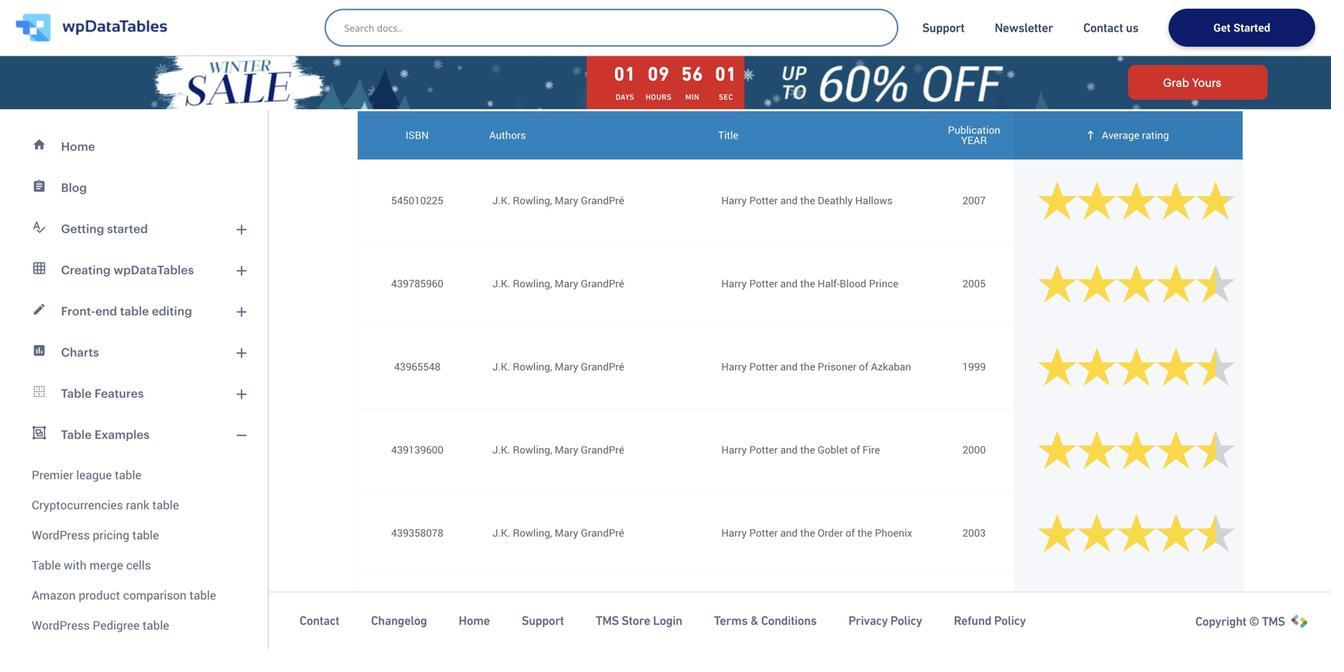 Task type: vqa. For each thing, say whether or not it's contained in the screenshot.
Helen on the bottom left
no



Task type: describe. For each thing, give the bounding box(es) containing it.
comparison
[[123, 588, 187, 604]]

★★★★★ for 2000
[[1038, 423, 1236, 476]]

support for the rightmost support link
[[923, 21, 965, 35]]

newsletter link
[[995, 20, 1054, 36]]

harry potter and the deathly hallows
[[722, 194, 893, 208]]

★★★★★ for 2005
[[1038, 256, 1236, 310]]

cryptocurrencies rank table
[[32, 497, 179, 514]]

wordpress for wordpress pedigree table
[[32, 618, 90, 634]]

1 horizontal spatial support link
[[923, 20, 965, 36]]

cryptocurrencies rank table link
[[10, 491, 258, 521]]

half-
[[818, 277, 840, 291]]

09
[[648, 63, 670, 85]]

refund
[[954, 614, 992, 629]]

0 horizontal spatial tms
[[596, 614, 619, 629]]

harry potter and the goblet of fire
[[722, 443, 880, 457]]

1 vertical spatial support link
[[522, 614, 564, 629]]

2009
[[963, 610, 986, 624]]

table for table examples
[[61, 428, 92, 442]]

editing
[[152, 304, 192, 318]]

kathryn stockett
[[493, 610, 571, 624]]

premier league table
[[32, 467, 142, 483]]

rowling, for 43965548
[[513, 360, 552, 374]]

wordpress pricing table
[[32, 527, 159, 544]]

blog link
[[10, 167, 258, 208]]

harry for harry potter and the order of the phoenix
[[722, 526, 747, 541]]

charts
[[61, 346, 99, 359]]

rating
[[1142, 128, 1170, 142]]

azkaban
[[871, 360, 912, 374]]

publication year
[[948, 123, 1001, 147]]

mary for 439139600
[[555, 443, 578, 457]]

us
[[1126, 21, 1139, 35]]

439358078
[[391, 526, 444, 541]]

policy for privacy policy
[[891, 614, 922, 629]]

order
[[818, 526, 843, 541]]

get started link
[[1169, 9, 1316, 47]]

mary for 43965548
[[555, 360, 578, 374]]

help
[[742, 610, 763, 624]]

title: activate to sort column ascending element
[[706, 111, 935, 159]]

439785960
[[391, 277, 444, 291]]

2 01 from the left
[[715, 63, 737, 85]]

the for half-
[[801, 277, 815, 291]]

kathryn
[[493, 610, 529, 624]]

privacy policy link
[[849, 614, 922, 629]]

and for deathly
[[781, 194, 798, 208]]

stockett
[[532, 610, 571, 624]]

min
[[686, 93, 700, 102]]

j.k. for 439785960
[[493, 277, 510, 291]]

contact us
[[1084, 21, 1139, 35]]

grandpré for harry potter and the half-blood prince
[[581, 277, 624, 291]]

refund policy
[[954, 614, 1026, 629]]

0 horizontal spatial home
[[61, 139, 95, 153]]

table for premier league table
[[115, 467, 142, 483]]

56
[[682, 63, 704, 85]]

league
[[76, 467, 112, 483]]

j.k. for 439139600
[[493, 443, 510, 457]]

pedigree
[[93, 618, 140, 634]]

table for wordpress pricing table
[[132, 527, 159, 544]]

days
[[616, 93, 635, 102]]

terms
[[714, 614, 748, 629]]

Search form search field
[[344, 17, 887, 39]]

1 horizontal spatial tms
[[1262, 615, 1286, 629]]

contact us link
[[1084, 20, 1139, 36]]

started
[[107, 222, 148, 236]]

harry potter and the half-blood prince
[[722, 277, 899, 291]]

rowling, for 439139600
[[513, 443, 552, 457]]

tms store login
[[596, 614, 683, 629]]

isbn: activate to sort column ascending element
[[358, 111, 477, 159]]

potter for harry potter and the prisoner of azkaban
[[750, 360, 778, 374]]

cells
[[126, 558, 151, 574]]

★★★★★ for 1999
[[1038, 340, 1236, 393]]

table with merge cells link
[[10, 551, 258, 581]]

and for prisoner
[[781, 360, 798, 374]]

of for order
[[846, 526, 855, 541]]

started
[[1234, 20, 1271, 35]]

front-
[[61, 304, 95, 318]]

copyright © tms
[[1196, 615, 1286, 629]]

rowling, for 545010225
[[513, 194, 552, 208]]

j.k. rowling, mary grandpré for 439785960
[[493, 277, 624, 291]]

login
[[653, 614, 683, 629]]

j.k. for 43965548
[[493, 360, 510, 374]]

average rating: activate to sort column ascending element
[[1014, 111, 1243, 159]]

1 horizontal spatial home
[[459, 614, 490, 629]]

j.k. for 439358078
[[493, 526, 510, 541]]

average
[[1102, 128, 1140, 142]]

2000
[[963, 443, 986, 457]]

contact for contact us
[[1084, 21, 1124, 35]]

premier
[[32, 467, 73, 483]]

getting
[[61, 222, 104, 236]]

table with merge cells
[[32, 558, 151, 574]]

table for wordpress pedigree table
[[143, 618, 169, 634]]

columns
[[390, 44, 434, 59]]

refund policy link
[[954, 614, 1026, 629]]

grab
[[1164, 76, 1190, 89]]

mary for 439358078
[[555, 526, 578, 541]]

creating
[[61, 263, 111, 277]]

harry potter and the order of the phoenix
[[722, 526, 913, 541]]

hours
[[646, 93, 672, 102]]

premier league table link
[[10, 456, 258, 491]]

wordpress pricing table link
[[10, 521, 258, 551]]

potter for harry potter and the order of the phoenix
[[750, 526, 778, 541]]

creating wpdatatables
[[61, 263, 194, 277]]

©
[[1250, 615, 1260, 629]]

545010225
[[391, 194, 444, 208]]

blood
[[840, 277, 867, 291]]

★★★★★ for 2007
[[1038, 173, 1236, 227]]

contact for contact
[[300, 614, 339, 629]]

harry potter and the prisoner of azkaban
[[722, 360, 912, 374]]

2007
[[963, 194, 986, 208]]

rowling, for 439785960
[[513, 277, 552, 291]]

grandpré for harry potter and the goblet of fire
[[581, 443, 624, 457]]



Task type: locate. For each thing, give the bounding box(es) containing it.
potter left half- on the top of the page
[[750, 277, 778, 291]]

support for bottommost support link
[[522, 614, 564, 629]]

harry for harry potter and the deathly hallows
[[722, 194, 747, 208]]

1 and from the top
[[781, 194, 798, 208]]

mary for 439785960
[[555, 277, 578, 291]]

and for order
[[781, 526, 798, 541]]

policy
[[891, 614, 922, 629], [995, 614, 1026, 629]]

home link left kathryn
[[459, 614, 490, 629]]

wpdatatables
[[114, 263, 194, 277]]

1 vertical spatial table
[[61, 428, 92, 442]]

4 grandpré from the top
[[581, 443, 624, 457]]

1 horizontal spatial 01
[[715, 63, 737, 85]]

print
[[503, 44, 527, 59]]

the left goblet
[[801, 443, 815, 457]]

table inside 'link'
[[61, 428, 92, 442]]

1 01 from the left
[[614, 63, 636, 85]]

title
[[718, 128, 739, 142]]

tms left 'store'
[[596, 614, 619, 629]]

home link up blog
[[10, 126, 258, 167]]

publication year: activate to sort column ascending element
[[935, 111, 1014, 159]]

and for goblet
[[781, 443, 798, 457]]

5 grandpré from the top
[[581, 526, 624, 541]]

2 vertical spatial of
[[846, 526, 855, 541]]

harry for harry potter and the goblet of fire
[[722, 443, 747, 457]]

front-end table editing link
[[10, 291, 258, 332]]

1 wordpress from the top
[[32, 527, 90, 544]]

potter for harry potter and the deathly hallows
[[750, 194, 778, 208]]

01 up days
[[614, 63, 636, 85]]

1 horizontal spatial home link
[[459, 614, 490, 629]]

Search input search field
[[344, 17, 887, 39]]

1 vertical spatial contact
[[300, 614, 339, 629]]

potter left order
[[750, 526, 778, 541]]

1 vertical spatial wordpress
[[32, 618, 90, 634]]

2 ★★★★★ from the top
[[1038, 256, 1236, 310]]

1 ★★★★★ from the top
[[1038, 173, 1236, 227]]

contact
[[1084, 21, 1124, 35], [300, 614, 339, 629]]

1 j.k. from the top
[[493, 194, 510, 208]]

table up cryptocurrencies rank table link at the left
[[115, 467, 142, 483]]

blog
[[61, 181, 87, 195]]

wordpress down amazon on the bottom of page
[[32, 618, 90, 634]]

table for front-end table editing
[[120, 304, 149, 318]]

0 vertical spatial home link
[[10, 126, 258, 167]]

4 and from the top
[[781, 443, 798, 457]]

table for table features
[[61, 387, 92, 401]]

2 vertical spatial table
[[32, 558, 61, 574]]

and left order
[[781, 526, 798, 541]]

grandpré for harry potter and the order of the phoenix
[[581, 526, 624, 541]]

5 ★★★★★ from the top
[[1038, 506, 1236, 560]]

and left half- on the top of the page
[[781, 277, 798, 291]]

★★★★★
[[1038, 173, 1236, 227], [1038, 256, 1236, 310], [1038, 340, 1236, 393], [1038, 423, 1236, 476], [1038, 506, 1236, 560], [1038, 589, 1236, 643]]

authors: activate to sort column ascending element
[[477, 111, 706, 159]]

of for prisoner
[[859, 360, 869, 374]]

deathly
[[818, 194, 853, 208]]

home up blog
[[61, 139, 95, 153]]

creating wpdatatables link
[[10, 250, 258, 291]]

yours
[[1193, 76, 1222, 89]]

6 ★★★★★ from the top
[[1038, 589, 1236, 643]]

1 horizontal spatial support
[[923, 21, 965, 35]]

5 rowling, from the top
[[513, 526, 552, 541]]

harry
[[722, 194, 747, 208], [722, 277, 747, 291], [722, 360, 747, 374], [722, 443, 747, 457], [722, 526, 747, 541]]

rank
[[126, 497, 149, 514]]

tms store login link
[[596, 614, 683, 629]]

table up cells
[[132, 527, 159, 544]]

front-end table editing
[[61, 304, 192, 318]]

4 potter from the top
[[750, 443, 778, 457]]

potter for harry potter and the half-blood prince
[[750, 277, 778, 291]]

table left with
[[32, 558, 61, 574]]

table right rank at the left of page
[[152, 497, 179, 514]]

the for prisoner
[[801, 360, 815, 374]]

1 potter from the top
[[750, 194, 778, 208]]

0 horizontal spatial support link
[[522, 614, 564, 629]]

1 mary from the top
[[555, 194, 578, 208]]

policy right 2009
[[995, 614, 1026, 629]]

0 vertical spatial support
[[923, 21, 965, 35]]

2 rowling, from the top
[[513, 277, 552, 291]]

4 harry from the top
[[722, 443, 747, 457]]

mary for 545010225
[[555, 194, 578, 208]]

entries
[[1197, 81, 1231, 95]]

2 j.k. rowling, mary grandpré from the top
[[493, 277, 624, 291]]

wpdatatables - tables and charts manager wordpress plugin image
[[16, 13, 167, 42]]

2 potter from the top
[[750, 277, 778, 291]]

3 and from the top
[[781, 360, 798, 374]]

3 mary from the top
[[555, 360, 578, 374]]

0 vertical spatial home
[[61, 139, 95, 153]]

2 and from the top
[[781, 277, 798, 291]]

4 ★★★★★ from the top
[[1038, 423, 1236, 476]]

0 horizontal spatial policy
[[891, 614, 922, 629]]

5 and from the top
[[781, 526, 798, 541]]

★★★★★ for 2003
[[1038, 506, 1236, 560]]

columns button
[[357, 35, 461, 67]]

5 harry from the top
[[722, 526, 747, 541]]

★★★★★ for 2009
[[1038, 589, 1236, 643]]

pricing
[[93, 527, 129, 544]]

2005
[[963, 277, 986, 291]]

2 wordpress from the top
[[32, 618, 90, 634]]

0 horizontal spatial contact
[[300, 614, 339, 629]]

potter left the prisoner in the right of the page
[[750, 360, 778, 374]]

table down charts
[[61, 387, 92, 401]]

grab yours
[[1164, 76, 1222, 89]]

terms & conditions link
[[714, 614, 817, 629]]

the left order
[[801, 526, 815, 541]]

3 j.k. rowling, mary grandpré from the top
[[493, 360, 624, 374]]

newsletter
[[995, 21, 1054, 35]]

with
[[64, 558, 87, 574]]

3 j.k. from the top
[[493, 360, 510, 374]]

of
[[859, 360, 869, 374], [851, 443, 860, 457], [846, 526, 855, 541]]

goblet
[[818, 443, 848, 457]]

the help
[[722, 610, 763, 624]]

1 vertical spatial home
[[459, 614, 490, 629]]

cryptocurrencies
[[32, 497, 123, 514]]

potter left deathly
[[750, 194, 778, 208]]

399155341
[[391, 610, 444, 624]]

5 j.k. rowling, mary grandpré from the top
[[493, 526, 624, 541]]

0 horizontal spatial 01
[[614, 63, 636, 85]]

support link
[[923, 20, 965, 36], [522, 614, 564, 629]]

2 harry from the top
[[722, 277, 747, 291]]

5 j.k. from the top
[[493, 526, 510, 541]]

1999
[[963, 360, 986, 374]]

terms & conditions
[[714, 614, 817, 629]]

amazon
[[32, 588, 76, 604]]

grandpré for harry potter and the deathly hallows
[[581, 194, 624, 208]]

prisoner
[[818, 360, 857, 374]]

sec
[[719, 93, 734, 102]]

table for cryptocurrencies rank table
[[152, 497, 179, 514]]

4 j.k. from the top
[[493, 443, 510, 457]]

3 harry from the top
[[722, 360, 747, 374]]

harry for harry potter and the prisoner of azkaban
[[722, 360, 747, 374]]

amazon product comparison table link
[[10, 581, 258, 611]]

0 vertical spatial contact
[[1084, 21, 1124, 35]]

the left deathly
[[801, 194, 815, 208]]

table
[[120, 304, 149, 318], [115, 467, 142, 483], [152, 497, 179, 514], [132, 527, 159, 544], [190, 588, 216, 604], [143, 618, 169, 634]]

wordpress for wordpress pricing table
[[32, 527, 90, 544]]

the
[[722, 610, 739, 624]]

merge
[[90, 558, 123, 574]]

support
[[923, 21, 965, 35], [522, 614, 564, 629]]

2 grandpré from the top
[[581, 277, 624, 291]]

1 vertical spatial support
[[522, 614, 564, 629]]

features
[[95, 387, 144, 401]]

getting started link
[[10, 208, 258, 250]]

the for order
[[801, 526, 815, 541]]

table right comparison
[[190, 588, 216, 604]]

1 vertical spatial home link
[[459, 614, 490, 629]]

3 ★★★★★ from the top
[[1038, 340, 1236, 393]]

table features link
[[10, 373, 258, 415]]

the
[[801, 194, 815, 208], [801, 277, 815, 291], [801, 360, 815, 374], [801, 443, 815, 457], [801, 526, 815, 541], [858, 526, 873, 541]]

changelog link
[[371, 614, 427, 629]]

0 vertical spatial wordpress
[[32, 527, 90, 544]]

rowling, for 439358078
[[513, 526, 552, 541]]

table examples link
[[10, 415, 258, 456]]

grandpré
[[581, 194, 624, 208], [581, 277, 624, 291], [581, 360, 624, 374], [581, 443, 624, 457], [581, 526, 624, 541]]

grandpré for harry potter and the prisoner of azkaban
[[581, 360, 624, 374]]

0 vertical spatial of
[[859, 360, 869, 374]]

0 vertical spatial table
[[61, 387, 92, 401]]

store
[[622, 614, 651, 629]]

table right the end
[[120, 304, 149, 318]]

tms
[[596, 614, 619, 629], [1262, 615, 1286, 629]]

j.k. rowling, mary grandpré for 439139600
[[493, 443, 624, 457]]

fire
[[863, 443, 880, 457]]

3 potter from the top
[[750, 360, 778, 374]]

potter
[[750, 194, 778, 208], [750, 277, 778, 291], [750, 360, 778, 374], [750, 443, 778, 457], [750, 526, 778, 541]]

and left goblet
[[781, 443, 798, 457]]

4 rowling, from the top
[[513, 443, 552, 457]]

5 potter from the top
[[750, 526, 778, 541]]

01 up sec at the top
[[715, 63, 737, 85]]

isbn
[[406, 128, 429, 142]]

the for goblet
[[801, 443, 815, 457]]

of right the prisoner in the right of the page
[[859, 360, 869, 374]]

policy right privacy
[[891, 614, 922, 629]]

end
[[95, 304, 117, 318]]

table for table with merge cells
[[32, 558, 61, 574]]

0 horizontal spatial home link
[[10, 126, 258, 167]]

the for deathly
[[801, 194, 815, 208]]

home left kathryn
[[459, 614, 490, 629]]

print button
[[471, 35, 542, 67]]

harry for harry potter and the half-blood prince
[[722, 277, 747, 291]]

tms right ©
[[1262, 615, 1286, 629]]

contact link
[[300, 614, 339, 629]]

policy for refund policy
[[995, 614, 1026, 629]]

4 j.k. rowling, mary grandpré from the top
[[493, 443, 624, 457]]

1 grandpré from the top
[[581, 194, 624, 208]]

changelog
[[371, 614, 427, 629]]

4 mary from the top
[[555, 443, 578, 457]]

potter left goblet
[[750, 443, 778, 457]]

wordpress up with
[[32, 527, 90, 544]]

home
[[61, 139, 95, 153], [459, 614, 490, 629]]

rowling,
[[513, 194, 552, 208], [513, 277, 552, 291], [513, 360, 552, 374], [513, 443, 552, 457], [513, 526, 552, 541]]

charts link
[[10, 332, 258, 373]]

year
[[962, 133, 987, 147]]

1 j.k. rowling, mary grandpré from the top
[[493, 194, 624, 208]]

2 mary from the top
[[555, 277, 578, 291]]

of for goblet
[[851, 443, 860, 457]]

grab yours link
[[1129, 65, 1268, 100]]

and
[[781, 194, 798, 208], [781, 277, 798, 291], [781, 360, 798, 374], [781, 443, 798, 457], [781, 526, 798, 541]]

the left phoenix
[[858, 526, 873, 541]]

the left half- on the top of the page
[[801, 277, 815, 291]]

the left the prisoner in the right of the page
[[801, 360, 815, 374]]

table down comparison
[[143, 618, 169, 634]]

j.k. rowling, mary grandpré for 545010225
[[493, 194, 624, 208]]

get
[[1214, 20, 1231, 35]]

1 harry from the top
[[722, 194, 747, 208]]

1 vertical spatial of
[[851, 443, 860, 457]]

getting started
[[61, 222, 148, 236]]

3 grandpré from the top
[[581, 360, 624, 374]]

conditions
[[761, 614, 817, 629]]

2003
[[963, 526, 986, 541]]

0 horizontal spatial support
[[522, 614, 564, 629]]

1 horizontal spatial policy
[[995, 614, 1026, 629]]

product
[[79, 588, 120, 604]]

1 horizontal spatial contact
[[1084, 21, 1124, 35]]

and for half-
[[781, 277, 798, 291]]

3 rowling, from the top
[[513, 360, 552, 374]]

prince
[[869, 277, 899, 291]]

0 vertical spatial support link
[[923, 20, 965, 36]]

2 j.k. from the top
[[493, 277, 510, 291]]

j.k. rowling, mary grandpré for 439358078
[[493, 526, 624, 541]]

table features
[[61, 387, 144, 401]]

5 mary from the top
[[555, 526, 578, 541]]

43965548
[[394, 360, 441, 374]]

table up premier league table at the bottom of page
[[61, 428, 92, 442]]

table examples
[[61, 428, 150, 442]]

and left the prisoner in the right of the page
[[781, 360, 798, 374]]

potter for harry potter and the goblet of fire
[[750, 443, 778, 457]]

1 policy from the left
[[891, 614, 922, 629]]

2 policy from the left
[[995, 614, 1026, 629]]

j.k. rowling, mary grandpré for 43965548
[[493, 360, 624, 374]]

of right order
[[846, 526, 855, 541]]

of left fire
[[851, 443, 860, 457]]

and left deathly
[[781, 194, 798, 208]]

j.k.
[[493, 194, 510, 208], [493, 277, 510, 291], [493, 360, 510, 374], [493, 443, 510, 457], [493, 526, 510, 541]]

wordpress pedigree table
[[32, 618, 169, 634]]

j.k. for 545010225
[[493, 194, 510, 208]]

1 rowling, from the top
[[513, 194, 552, 208]]



